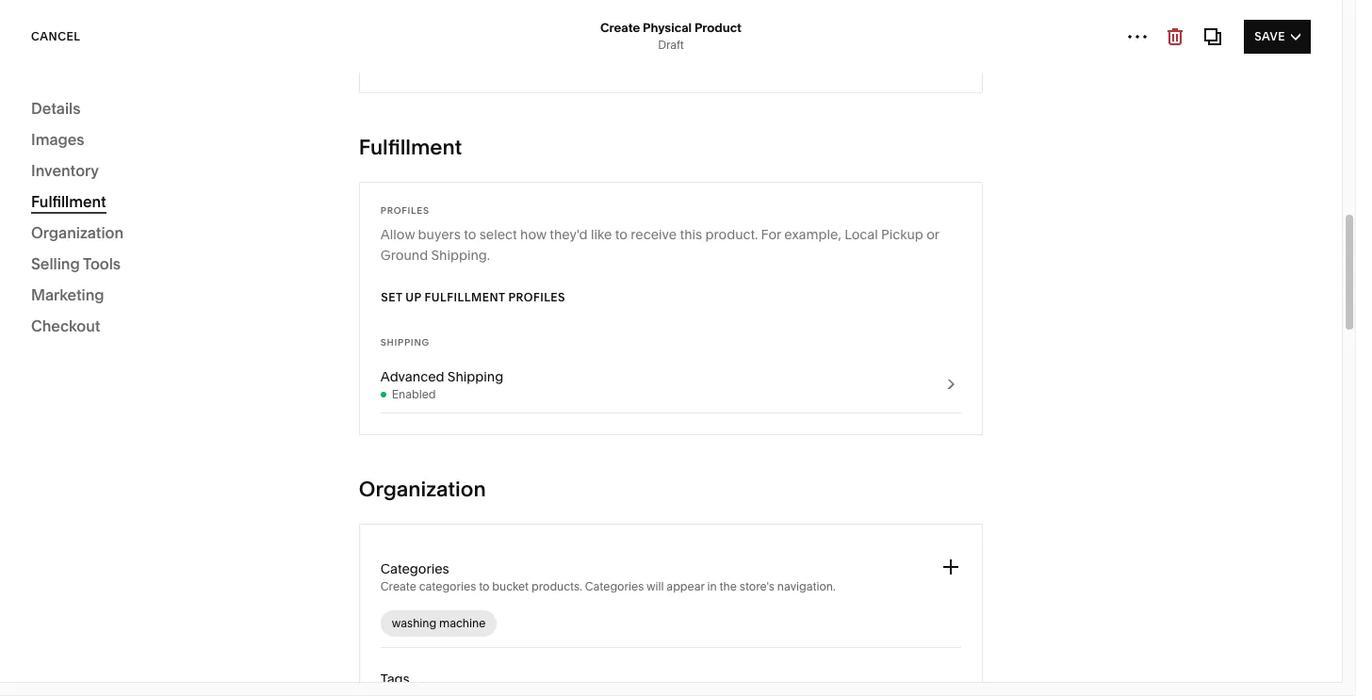 Task type: describe. For each thing, give the bounding box(es) containing it.
selling link
[[31, 150, 195, 173]]

0 vertical spatial selling
[[31, 151, 80, 170]]

or
[[927, 226, 940, 243]]

online course
[[437, 645, 539, 664]]

more
[[293, 575, 346, 601]]

go live and start selling. button
[[298, 434, 932, 506]]

20%
[[400, 662, 427, 679]]

invoicing link
[[41, 274, 206, 306]]

12/8/2023.
[[866, 662, 931, 679]]

edit site
[[1247, 41, 1302, 55]]

cancel button
[[31, 19, 81, 53]]

0 vertical spatial tools
[[83, 255, 121, 273]]

offer terms. link
[[934, 662, 1007, 680]]

your inside products add products to your inventory.
[[439, 224, 463, 238]]

0 vertical spatial selling tools
[[31, 255, 121, 273]]

set up your store
[[298, 123, 467, 148]]

payments add a way to get paid.
[[350, 288, 468, 321]]

1 vertical spatial selling
[[31, 255, 80, 273]]

washing machine
[[392, 617, 486, 631]]

details
[[31, 99, 81, 118]]

take
[[371, 662, 397, 679]]

0 horizontal spatial for
[[257, 662, 277, 679]]

shipping.
[[431, 247, 490, 264]]

a for subscription
[[394, 390, 401, 404]]

inventory.
[[465, 224, 517, 238]]

website link
[[31, 116, 195, 139]]

profiles inside button
[[508, 290, 565, 305]]

for a limited time, take 20% off any new website plan. use code w12ctake20 at checkout. expires 12/8/2023. offer terms.
[[257, 662, 1007, 679]]

product.
[[706, 226, 758, 243]]

physical
[[643, 20, 692, 35]]

selling tools link
[[41, 306, 206, 338]]

1 vertical spatial selling tools
[[41, 314, 120, 331]]

store's
[[740, 580, 775, 594]]

set up fulfillment profiles button
[[381, 281, 565, 315]]

invoicing
[[41, 282, 99, 299]]

allow buyers to select how they'd like to receive this product. for example, local pickup or ground shipping.
[[381, 226, 940, 264]]

navigation.
[[778, 580, 836, 594]]

products.
[[532, 580, 583, 594]]

go live and start selling.
[[350, 473, 477, 487]]

set for set up fulfillment profiles
[[381, 290, 402, 305]]

create inside categories create categories to bucket products. categories will appear in the store's navigation.
[[381, 580, 417, 594]]

ways
[[350, 575, 401, 601]]

this
[[680, 226, 703, 243]]

0 vertical spatial categories
[[381, 561, 449, 578]]

live
[[368, 473, 387, 487]]

payments
[[350, 288, 412, 305]]

save button
[[1245, 19, 1311, 53]]

offer
[[934, 662, 965, 679]]

website
[[31, 117, 90, 136]]

to inside categories create categories to bucket products. categories will appear in the store's navigation.
[[479, 580, 490, 594]]

tags
[[381, 671, 410, 688]]

2 vertical spatial selling
[[41, 314, 84, 331]]

site
[[1276, 41, 1302, 55]]

local
[[845, 226, 878, 243]]

appear
[[667, 580, 705, 594]]

select
[[480, 226, 517, 243]]

categories
[[419, 580, 476, 594]]

how
[[520, 226, 547, 243]]

ground
[[381, 247, 428, 264]]

receive
[[631, 226, 677, 243]]

orders
[[41, 218, 85, 235]]

example,
[[785, 226, 842, 243]]

0 horizontal spatial organization
[[31, 223, 124, 242]]

in
[[708, 580, 717, 594]]

washing
[[392, 617, 437, 631]]

machine
[[439, 617, 486, 631]]

1 vertical spatial tools
[[87, 314, 120, 331]]

to inside payments add a way to get paid.
[[408, 307, 418, 321]]

like
[[591, 226, 612, 243]]

choose
[[350, 390, 391, 404]]

terms.
[[968, 662, 1007, 679]]

sell
[[431, 575, 465, 601]]

1 horizontal spatial categories
[[585, 580, 644, 594]]

discounts
[[41, 250, 104, 267]]

acuity scheduling
[[946, 645, 1076, 664]]

bucket
[[492, 580, 529, 594]]

time,
[[337, 662, 368, 679]]

save
[[1255, 29, 1286, 43]]

0 vertical spatial profiles
[[381, 206, 430, 216]]

way
[[384, 307, 405, 321]]

products for products add products to your inventory.
[[350, 205, 407, 222]]

and
[[389, 473, 410, 487]]

products for products
[[41, 186, 98, 203]]



Task type: locate. For each thing, give the bounding box(es) containing it.
1 add from the top
[[350, 224, 372, 238]]

selling tools
[[31, 255, 121, 273], [41, 314, 120, 331]]

plan.
[[472, 390, 498, 404], [556, 662, 586, 679]]

0 vertical spatial fulfillment
[[359, 135, 462, 160]]

subscription
[[403, 390, 470, 404]]

selling.
[[439, 473, 477, 487]]

a inside payments add a way to get paid.
[[375, 307, 381, 321]]

go
[[350, 473, 366, 487]]

shipping
[[381, 338, 430, 348], [448, 369, 504, 386]]

up for fulfillment
[[405, 290, 421, 305]]

1 horizontal spatial profiles
[[508, 290, 565, 305]]

1 horizontal spatial plan.
[[556, 662, 586, 679]]

selling down marketing
[[41, 314, 84, 331]]

set inside button
[[381, 290, 402, 305]]

products inside products add products to your inventory.
[[350, 205, 407, 222]]

inventory
[[31, 161, 99, 180]]

start
[[413, 473, 436, 487]]

w12ctake20
[[651, 662, 734, 679]]

1 vertical spatial set
[[381, 290, 402, 305]]

store
[[415, 123, 467, 148]]

off
[[430, 662, 446, 679]]

images
[[31, 130, 84, 149]]

up left store at the top left of page
[[336, 123, 362, 148]]

products up the products
[[350, 205, 407, 222]]

up for your
[[336, 123, 362, 148]]

selling down images
[[31, 151, 80, 170]]

1 vertical spatial categories
[[585, 580, 644, 594]]

paid.
[[441, 307, 468, 321]]

1 horizontal spatial products
[[350, 205, 407, 222]]

for inside allow buyers to select how they'd like to receive this product. for example, local pickup or ground shipping.
[[761, 226, 782, 243]]

draft
[[658, 38, 684, 52]]

tools up invoicing link
[[83, 255, 121, 273]]

1 vertical spatial plan.
[[556, 662, 586, 679]]

to left sell
[[406, 575, 426, 601]]

course
[[487, 645, 539, 664]]

fulfillment up orders
[[31, 192, 106, 211]]

online
[[437, 645, 484, 664]]

use
[[589, 662, 613, 679]]

for left limited
[[257, 662, 277, 679]]

1 vertical spatial a
[[394, 390, 401, 404]]

edit
[[1247, 41, 1273, 55]]

add for products
[[350, 224, 372, 238]]

1 vertical spatial fulfillment
[[31, 192, 106, 211]]

fulfillment up paid.
[[424, 290, 505, 305]]

selling
[[31, 151, 80, 170], [31, 255, 80, 273], [41, 314, 84, 331]]

plan. inside subscription choose a subscription plan.
[[472, 390, 498, 404]]

product
[[695, 20, 742, 35]]

products add products to your inventory.
[[350, 205, 517, 238]]

profiles down the how
[[508, 290, 565, 305]]

a down subscription
[[394, 390, 401, 404]]

checkout.
[[752, 662, 813, 679]]

products
[[375, 224, 423, 238]]

a for payments
[[375, 307, 381, 321]]

profiles
[[381, 206, 430, 216], [508, 290, 565, 305]]

at
[[738, 662, 749, 679]]

fulfillment inside button
[[424, 290, 505, 305]]

up up get
[[405, 290, 421, 305]]

0 horizontal spatial plan.
[[472, 390, 498, 404]]

0 horizontal spatial products
[[41, 186, 98, 203]]

1 horizontal spatial up
[[405, 290, 421, 305]]

your left store at the top left of page
[[366, 123, 410, 148]]

tools down invoicing link
[[87, 314, 120, 331]]

create
[[601, 20, 640, 35], [381, 580, 417, 594]]

2 vertical spatial a
[[280, 662, 288, 679]]

products down "inventory"
[[41, 186, 98, 203]]

1 vertical spatial organization
[[359, 477, 486, 503]]

code
[[616, 662, 648, 679]]

products link
[[41, 178, 206, 210]]

website
[[503, 662, 552, 679]]

1 horizontal spatial a
[[375, 307, 381, 321]]

subscription choose a subscription plan.
[[350, 371, 498, 404]]

plan. left the "use"
[[556, 662, 586, 679]]

0 horizontal spatial categories
[[381, 561, 449, 578]]

1 vertical spatial profiles
[[508, 290, 565, 305]]

shipping down "way"
[[381, 338, 430, 348]]

0 vertical spatial your
[[366, 123, 410, 148]]

1 horizontal spatial for
[[761, 226, 782, 243]]

your
[[366, 123, 410, 148], [439, 224, 463, 238]]

0 horizontal spatial up
[[336, 123, 362, 148]]

0 vertical spatial shipping
[[381, 338, 430, 348]]

0 vertical spatial organization
[[31, 223, 124, 242]]

enabled
[[392, 387, 436, 402]]

add inside products add products to your inventory.
[[350, 224, 372, 238]]

allow
[[381, 226, 415, 243]]

1 vertical spatial products
[[350, 205, 407, 222]]

1 horizontal spatial shipping
[[448, 369, 504, 386]]

1 vertical spatial up
[[405, 290, 421, 305]]

they'd
[[550, 226, 588, 243]]

create up washing on the bottom left of page
[[381, 580, 417, 594]]

add down "payments"
[[350, 307, 372, 321]]

categories
[[381, 561, 449, 578], [585, 580, 644, 594]]

to right the products
[[426, 224, 437, 238]]

1 horizontal spatial your
[[439, 224, 463, 238]]

a
[[375, 307, 381, 321], [394, 390, 401, 404], [280, 662, 288, 679]]

0 horizontal spatial profiles
[[381, 206, 430, 216]]

0 vertical spatial up
[[336, 123, 362, 148]]

1 vertical spatial your
[[439, 224, 463, 238]]

up inside button
[[405, 290, 421, 305]]

organization
[[31, 223, 124, 242], [359, 477, 486, 503]]

create inside create physical product draft
[[601, 20, 640, 35]]

your up shipping.
[[439, 224, 463, 238]]

categories up categories
[[381, 561, 449, 578]]

selling tools down marketing
[[41, 314, 120, 331]]

0 vertical spatial plan.
[[472, 390, 498, 404]]

new
[[474, 662, 500, 679]]

set for set up your store
[[298, 123, 331, 148]]

1 vertical spatial for
[[257, 662, 277, 679]]

to right like
[[615, 226, 628, 243]]

subscription
[[350, 371, 430, 388]]

0 horizontal spatial set
[[298, 123, 331, 148]]

products inside products link
[[41, 186, 98, 203]]

a left limited
[[280, 662, 288, 679]]

checkout
[[31, 317, 100, 336]]

marketing
[[31, 286, 104, 305]]

0 vertical spatial create
[[601, 20, 640, 35]]

plan. down advanced shipping at left
[[472, 390, 498, 404]]

buyers
[[418, 226, 461, 243]]

to up shipping.
[[464, 226, 476, 243]]

shipping up subscription
[[448, 369, 504, 386]]

0 horizontal spatial shipping
[[381, 338, 430, 348]]

selling tools up invoicing
[[31, 255, 121, 273]]

edit site button
[[1236, 31, 1312, 65]]

selling up invoicing
[[31, 255, 80, 273]]

for
[[761, 226, 782, 243], [257, 662, 277, 679]]

advanced shipping
[[381, 369, 504, 386]]

0 horizontal spatial a
[[280, 662, 288, 679]]

a left "way"
[[375, 307, 381, 321]]

cancel
[[31, 29, 81, 43]]

discounts link
[[41, 242, 206, 274]]

orders link
[[41, 210, 206, 242]]

create left physical
[[601, 20, 640, 35]]

1 horizontal spatial set
[[381, 290, 402, 305]]

products
[[41, 186, 98, 203], [350, 205, 407, 222]]

to left bucket
[[479, 580, 490, 594]]

get
[[421, 307, 439, 321]]

profiles up the products
[[381, 206, 430, 216]]

0 vertical spatial add
[[350, 224, 372, 238]]

categories left the will
[[585, 580, 644, 594]]

2 vertical spatial fulfillment
[[424, 290, 505, 305]]

more ways to sell
[[293, 575, 465, 601]]

1 horizontal spatial create
[[601, 20, 640, 35]]

0 vertical spatial a
[[375, 307, 381, 321]]

create physical product draft
[[601, 20, 742, 52]]

0 horizontal spatial your
[[366, 123, 410, 148]]

2 add from the top
[[350, 307, 372, 321]]

0 horizontal spatial create
[[381, 580, 417, 594]]

the
[[720, 580, 737, 594]]

categories create categories to bucket products. categories will appear in the store's navigation.
[[381, 561, 836, 594]]

will
[[647, 580, 664, 594]]

0 vertical spatial set
[[298, 123, 331, 148]]

a inside subscription choose a subscription plan.
[[394, 390, 401, 404]]

expires
[[816, 662, 862, 679]]

0 vertical spatial for
[[761, 226, 782, 243]]

to left get
[[408, 307, 418, 321]]

any
[[449, 662, 471, 679]]

2 horizontal spatial a
[[394, 390, 401, 404]]

acuity
[[946, 645, 991, 664]]

pickup
[[882, 226, 924, 243]]

for right 'product.' at the top
[[761, 226, 782, 243]]

fulfillment up products add products to your inventory.
[[359, 135, 462, 160]]

0 vertical spatial products
[[41, 186, 98, 203]]

set up fulfillment profiles
[[381, 290, 565, 305]]

to inside products add products to your inventory.
[[426, 224, 437, 238]]

1 horizontal spatial organization
[[359, 477, 486, 503]]

1 vertical spatial add
[[350, 307, 372, 321]]

1 vertical spatial create
[[381, 580, 417, 594]]

add inside payments add a way to get paid.
[[350, 307, 372, 321]]

add for payments
[[350, 307, 372, 321]]

add left allow
[[350, 224, 372, 238]]

tools
[[83, 255, 121, 273], [87, 314, 120, 331]]

1 vertical spatial shipping
[[448, 369, 504, 386]]



Task type: vqa. For each thing, say whether or not it's contained in the screenshot.
SUBSCRIBE button
no



